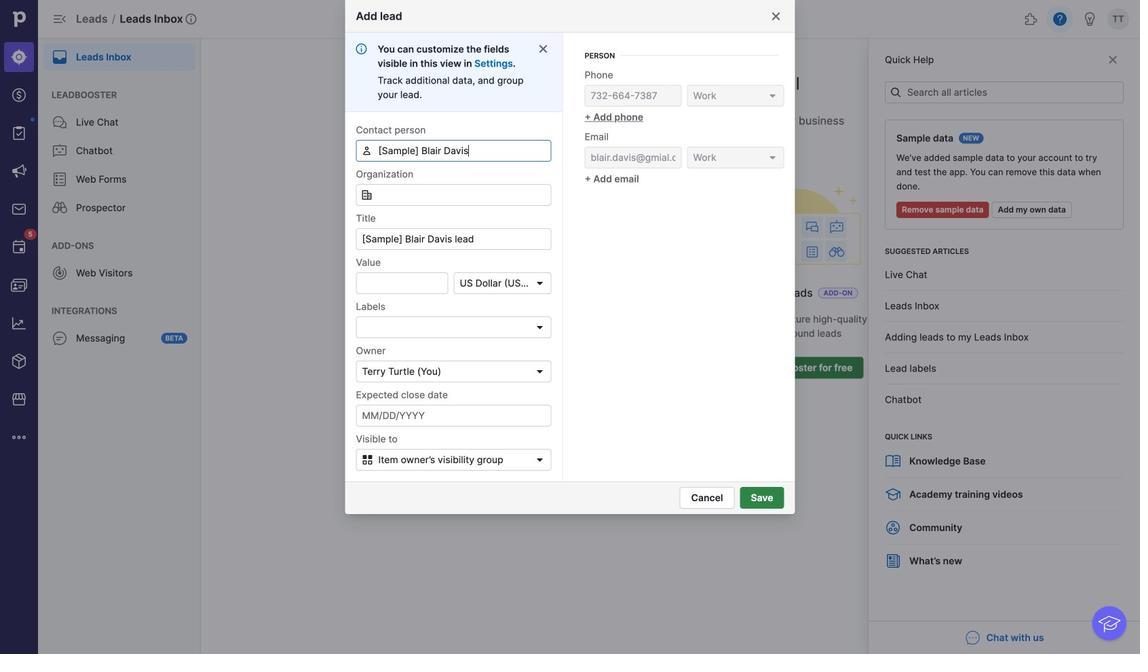 Task type: locate. For each thing, give the bounding box(es) containing it.
sales assistant image
[[1083, 11, 1099, 27]]

1 color undefined image from the top
[[52, 200, 68, 216]]

None field
[[688, 85, 785, 107], [356, 140, 552, 162], [688, 147, 785, 168], [356, 184, 552, 206], [454, 272, 552, 294], [356, 316, 552, 338], [356, 361, 552, 382], [688, 85, 785, 107], [688, 147, 785, 168], [356, 184, 552, 206], [454, 272, 552, 294], [356, 361, 552, 382]]

Search all articles text field
[[886, 81, 1125, 103]]

color undefined image
[[52, 200, 68, 216], [52, 265, 68, 281]]

color active image
[[886, 486, 902, 503], [886, 520, 902, 536], [886, 553, 902, 569]]

2 color undefined image from the top
[[52, 265, 68, 281]]

1 vertical spatial color active image
[[886, 520, 902, 536]]

color primary image
[[538, 43, 549, 54], [891, 87, 902, 98], [768, 90, 779, 101], [768, 152, 779, 163], [362, 189, 373, 200], [535, 278, 546, 289], [535, 366, 546, 377], [360, 454, 376, 465], [532, 454, 548, 465]]

menu
[[0, 0, 38, 654], [38, 38, 201, 654]]

dialog
[[0, 0, 1141, 654]]

0 vertical spatial color active image
[[886, 486, 902, 503]]

0 vertical spatial color undefined image
[[52, 200, 68, 216]]

2 vertical spatial color active image
[[886, 553, 902, 569]]

MM/DD/YYYY text field
[[356, 405, 552, 427]]

None text field
[[585, 85, 682, 107], [585, 147, 682, 168], [356, 184, 552, 206], [356, 272, 449, 294], [585, 85, 682, 107], [585, 147, 682, 168], [356, 184, 552, 206], [356, 272, 449, 294]]

close image
[[771, 11, 782, 22]]

menu item
[[0, 38, 38, 76], [38, 38, 201, 71]]

color undefined image right contacts image
[[52, 265, 68, 281]]

contacts image
[[11, 277, 27, 293]]

color active image
[[886, 453, 902, 469]]

quick help image
[[1053, 11, 1069, 27]]

color undefined image right sales inbox image
[[52, 200, 68, 216]]

color primary image
[[362, 145, 373, 156]]

color undefined image
[[52, 49, 68, 65], [52, 114, 68, 130], [11, 125, 27, 141], [52, 143, 68, 159], [52, 171, 68, 187], [11, 239, 27, 255], [52, 330, 68, 346]]

1 vertical spatial color undefined image
[[52, 265, 68, 281]]

None text field
[[356, 140, 552, 162], [356, 228, 552, 250], [356, 140, 552, 162], [356, 228, 552, 250]]

info image
[[186, 14, 197, 24]]

insights image
[[11, 315, 27, 331]]



Task type: vqa. For each thing, say whether or not it's contained in the screenshot.
the Add deal "element"
no



Task type: describe. For each thing, give the bounding box(es) containing it.
home image
[[9, 9, 29, 29]]

more image
[[11, 429, 27, 446]]

1 color active image from the top
[[886, 486, 902, 503]]

menu toggle image
[[52, 11, 68, 27]]

campaigns image
[[11, 163, 27, 179]]

deals image
[[11, 87, 27, 103]]

2 color active image from the top
[[886, 520, 902, 536]]

none field color primary
[[356, 140, 552, 162]]

1 menu item from the left
[[0, 38, 38, 76]]

sales inbox image
[[11, 201, 27, 217]]

none field 'open menu'
[[356, 316, 552, 338]]

color info image
[[356, 43, 367, 54]]

open menu image
[[535, 322, 546, 333]]

3 color active image from the top
[[886, 553, 902, 569]]

knowledge center bot, also known as kc bot is an onboarding assistant that allows you to see the list of onboarding items in one place for quick and easy reference. this improves your in-app experience. image
[[1093, 606, 1127, 640]]

2 menu item from the left
[[38, 38, 201, 71]]

marketplace image
[[11, 391, 27, 407]]

products image
[[11, 353, 27, 369]]

leads image
[[11, 49, 27, 65]]

Search Pipedrive field
[[448, 5, 693, 33]]

color secondary image
[[1106, 54, 1122, 65]]



